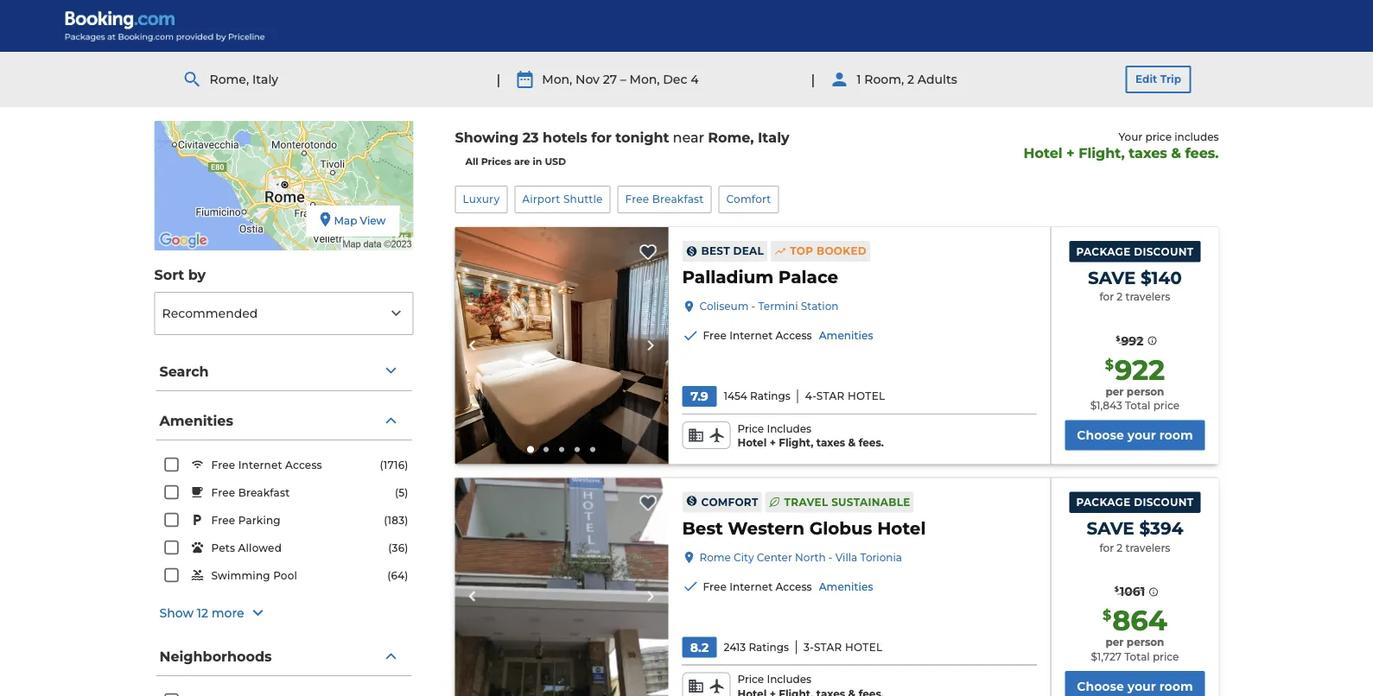 Task type: vqa. For each thing, say whether or not it's contained in the screenshot.
Price
yes



Task type: describe. For each thing, give the bounding box(es) containing it.
go to image #5 image
[[590, 447, 595, 452]]

torionia
[[860, 551, 902, 564]]

+ inside 'your price includes hotel + flight, taxes & fees.'
[[1067, 145, 1075, 162]]

choose your room for 864
[[1077, 679, 1193, 694]]

travel
[[784, 496, 828, 509]]

$ for 864
[[1103, 607, 1112, 624]]

luxury
[[463, 193, 500, 206]]

rome, italy
[[210, 72, 278, 87]]

save for 864
[[1087, 518, 1135, 539]]

near
[[673, 129, 705, 146]]

1 vertical spatial -
[[829, 551, 833, 564]]

palladium
[[682, 266, 774, 288]]

1 vertical spatial free breakfast
[[211, 487, 290, 500]]

price includes
[[738, 674, 812, 686]]

your for 922
[[1128, 428, 1156, 443]]

rome city center north - villa torionia
[[700, 551, 902, 564]]

pool
[[273, 570, 297, 583]]

your price includes hotel + flight, taxes & fees.
[[1024, 130, 1219, 162]]

booking.com packages image
[[64, 10, 266, 41]]

deal
[[733, 245, 764, 257]]

2 for 922
[[1117, 291, 1123, 303]]

are
[[514, 155, 530, 167]]

hotel for 4-star hotel
[[848, 390, 885, 403]]

best for best western globus hotel
[[682, 518, 723, 539]]

(5)
[[395, 487, 408, 500]]

total for 864
[[1125, 651, 1150, 664]]

includes for price includes
[[767, 674, 812, 686]]

0 horizontal spatial -
[[752, 300, 756, 313]]

coliseum - termini station
[[700, 300, 839, 313]]

recommended button
[[154, 292, 414, 335]]

hotel for 3-star hotel
[[845, 641, 883, 654]]

photo carousel region for 922
[[455, 227, 669, 464]]

1454 ratings
[[724, 390, 791, 403]]

all
[[465, 155, 478, 167]]

parking
[[238, 515, 281, 527]]

save $140
[[1088, 267, 1182, 288]]

discount for 922
[[1134, 245, 1194, 258]]

access for 864
[[776, 581, 812, 593]]

palace
[[779, 266, 839, 288]]

choose your room button for 864
[[1065, 672, 1205, 697]]

4-
[[805, 390, 817, 403]]

+ inside the price includes hotel + flight, taxes & fees.
[[770, 437, 776, 450]]

search button
[[156, 353, 412, 392]]

allowed
[[238, 542, 282, 555]]

hotel for price includes hotel + flight, taxes & fees.
[[738, 437, 767, 450]]

0 horizontal spatial rome,
[[210, 72, 249, 87]]

pets
[[211, 542, 235, 555]]

edit trip button
[[1126, 66, 1191, 93]]

& inside 'your price includes hotel + flight, taxes & fees.'
[[1171, 145, 1181, 162]]

3-
[[804, 641, 814, 654]]

| for mon, nov 27 – mon, dec 4
[[497, 71, 501, 88]]

12
[[197, 606, 208, 621]]

| for 1 room, 2 adults
[[811, 71, 815, 88]]

ratings for 922
[[750, 390, 791, 403]]

$ for 922
[[1105, 356, 1114, 373]]

termini
[[758, 300, 798, 313]]

$ 992
[[1116, 334, 1144, 348]]

station
[[801, 300, 839, 313]]

show 12 more button
[[159, 603, 408, 624]]

price for price includes
[[738, 674, 764, 686]]

price for price includes hotel + flight, taxes & fees.
[[738, 422, 764, 435]]

1 vertical spatial breakfast
[[238, 487, 290, 500]]

(64)
[[387, 570, 408, 583]]

sort
[[154, 266, 184, 283]]

$140
[[1141, 267, 1182, 288]]

top booked
[[790, 245, 867, 257]]

$ 922 per person $1,843 total price
[[1090, 353, 1180, 412]]

room,
[[864, 72, 904, 87]]

fees. inside the price includes hotel + flight, taxes & fees.
[[859, 437, 884, 450]]

for 2 travelers for 922
[[1100, 291, 1171, 303]]

price includes hotel + flight, taxes & fees.
[[738, 422, 884, 450]]

$ for 992
[[1116, 335, 1120, 343]]

showing 23 hotels for tonight near rome, italy
[[455, 129, 790, 146]]

$ 1061
[[1115, 585, 1145, 600]]

edit trip
[[1136, 73, 1181, 86]]

swimming pool
[[211, 570, 297, 583]]

view
[[360, 214, 386, 227]]

internet for 864
[[730, 581, 773, 593]]

price for 922
[[1154, 400, 1180, 412]]

$1,843
[[1090, 400, 1122, 412]]

save $394
[[1087, 518, 1184, 539]]

booked
[[817, 245, 867, 257]]

mon, nov 27 – mon, dec 4
[[542, 72, 699, 87]]

villa
[[836, 551, 858, 564]]

shuttle
[[563, 193, 603, 206]]

neighborhoods button
[[156, 638, 412, 677]]

includes
[[1175, 130, 1219, 143]]

(36)
[[388, 542, 408, 555]]

$394
[[1139, 518, 1184, 539]]

swimming
[[211, 570, 270, 583]]

bird's eye view image
[[455, 478, 669, 697]]

2413 ratings
[[724, 641, 789, 654]]

(183)
[[384, 515, 408, 527]]

1 mon, from the left
[[542, 72, 572, 87]]

pets allowed
[[211, 542, 282, 555]]

choose for 864
[[1077, 679, 1124, 694]]

travel sustainable
[[784, 496, 911, 509]]

palladium palace
[[682, 266, 839, 288]]

7.9
[[691, 389, 709, 404]]

& inside the price includes hotel + flight, taxes & fees.
[[848, 437, 856, 450]]

amenities for 864
[[819, 581, 873, 593]]

palladium palace element
[[682, 265, 839, 289]]

trip
[[1160, 73, 1181, 86]]

1454
[[724, 390, 747, 403]]

rome
[[700, 551, 731, 564]]

choose for 922
[[1077, 428, 1124, 443]]

your
[[1119, 130, 1143, 143]]

–
[[620, 72, 626, 87]]

price inside 'your price includes hotel + flight, taxes & fees.'
[[1146, 130, 1172, 143]]

by
[[188, 266, 206, 283]]

amenities button
[[156, 402, 412, 441]]

flight, inside 'your price includes hotel + flight, taxes & fees.'
[[1079, 145, 1125, 162]]

1061
[[1120, 585, 1145, 600]]

1 vertical spatial rome,
[[708, 129, 754, 146]]

show 12 more
[[159, 606, 244, 621]]

tonight
[[616, 129, 669, 146]]

taxes inside 'your price includes hotel + flight, taxes & fees.'
[[1129, 145, 1168, 162]]

amenities for 922
[[819, 330, 873, 342]]

3-star hotel
[[804, 641, 883, 654]]

package for 922
[[1076, 245, 1131, 258]]

992
[[1121, 334, 1144, 348]]



Task type: locate. For each thing, give the bounding box(es) containing it.
- left "villa"
[[829, 551, 833, 564]]

per up $1,843
[[1106, 385, 1124, 398]]

per
[[1106, 385, 1124, 398], [1106, 636, 1124, 649]]

$ inside $ 922 per person $1,843 total price
[[1105, 356, 1114, 373]]

- left termini on the top
[[752, 300, 756, 313]]

2 vertical spatial 2
[[1117, 542, 1123, 555]]

0 vertical spatial package
[[1076, 245, 1131, 258]]

0 vertical spatial +
[[1067, 145, 1075, 162]]

1 includes from the top
[[767, 422, 812, 435]]

your for 864
[[1128, 679, 1156, 694]]

& down the 4-star hotel
[[848, 437, 856, 450]]

includes down 4-
[[767, 422, 812, 435]]

person down 992
[[1127, 385, 1165, 398]]

free breakfast down "tonight"
[[625, 193, 704, 206]]

dec
[[663, 72, 687, 87]]

all prices are in usd
[[465, 155, 566, 167]]

1 vertical spatial best
[[682, 518, 723, 539]]

1 vertical spatial internet
[[238, 460, 282, 472]]

2
[[907, 72, 914, 87], [1117, 291, 1123, 303], [1117, 542, 1123, 555]]

0 vertical spatial choose
[[1077, 428, 1124, 443]]

per for 922
[[1106, 385, 1124, 398]]

travelers down save $140
[[1126, 291, 1171, 303]]

0 vertical spatial italy
[[252, 72, 278, 87]]

2 includes from the top
[[767, 674, 812, 686]]

choose down $1,727
[[1077, 679, 1124, 694]]

0 vertical spatial breakfast
[[652, 193, 704, 206]]

adults
[[918, 72, 957, 87]]

0 vertical spatial room
[[1160, 428, 1193, 443]]

best deal
[[701, 245, 764, 257]]

includes
[[767, 422, 812, 435], [767, 674, 812, 686]]

internet down 'amenities' dropdown button
[[238, 460, 282, 472]]

package discount for 922
[[1076, 245, 1194, 258]]

0 vertical spatial package discount
[[1076, 245, 1194, 258]]

27
[[603, 72, 617, 87]]

$ left 992
[[1116, 335, 1120, 343]]

1 | from the left
[[497, 71, 501, 88]]

star up the price includes hotel + flight, taxes & fees.
[[817, 390, 845, 403]]

best western globus hotel element
[[682, 516, 926, 541]]

nov
[[576, 72, 600, 87]]

ratings for 864
[[749, 641, 789, 654]]

0 horizontal spatial +
[[770, 437, 776, 450]]

internet down city
[[730, 581, 773, 593]]

2 photo carousel region from the top
[[455, 478, 669, 697]]

$ inside $ 864 per person $1,727 total price
[[1103, 607, 1112, 624]]

choose your room down $1,727
[[1077, 679, 1193, 694]]

1 horizontal spatial mon,
[[630, 72, 660, 87]]

$ left 864
[[1103, 607, 1112, 624]]

1 horizontal spatial +
[[1067, 145, 1075, 162]]

comfort up deal
[[726, 193, 771, 206]]

choose
[[1077, 428, 1124, 443], [1077, 679, 1124, 694]]

2 vertical spatial internet
[[730, 581, 773, 593]]

total right $1,843
[[1125, 400, 1151, 412]]

1 vertical spatial photo carousel region
[[455, 478, 669, 697]]

room
[[1160, 428, 1193, 443], [1160, 679, 1193, 694]]

package discount
[[1076, 245, 1194, 258], [1076, 496, 1194, 509]]

package discount up save $394
[[1076, 496, 1194, 509]]

0 horizontal spatial |
[[497, 71, 501, 88]]

amenities down "villa"
[[819, 581, 873, 593]]

1 vertical spatial save
[[1087, 518, 1135, 539]]

2 down save $394
[[1117, 542, 1123, 555]]

0 vertical spatial access
[[776, 330, 812, 342]]

2 person from the top
[[1127, 636, 1165, 649]]

0 vertical spatial free internet access amenities
[[703, 330, 873, 342]]

fees. down includes
[[1185, 145, 1219, 162]]

free internet access amenities for 864
[[703, 581, 873, 593]]

rome,
[[210, 72, 249, 87], [708, 129, 754, 146]]

best up rome
[[682, 518, 723, 539]]

1 vertical spatial price
[[1154, 400, 1180, 412]]

1 vertical spatial star
[[814, 641, 842, 654]]

for down save $140
[[1100, 291, 1114, 303]]

flight, down 4-
[[779, 437, 814, 450]]

globus
[[810, 518, 872, 539]]

0 vertical spatial per
[[1106, 385, 1124, 398]]

2 package from the top
[[1076, 496, 1131, 509]]

star
[[817, 390, 845, 403], [814, 641, 842, 654]]

1 horizontal spatial rome,
[[708, 129, 754, 146]]

1 vertical spatial ratings
[[749, 641, 789, 654]]

| left 1
[[811, 71, 815, 88]]

person inside $ 922 per person $1,843 total price
[[1127, 385, 1165, 398]]

0 vertical spatial choose your room button
[[1065, 420, 1205, 451]]

& down includes
[[1171, 145, 1181, 162]]

$ left 1061
[[1115, 586, 1119, 594]]

travelers down save $394
[[1126, 542, 1171, 555]]

internet for 922
[[730, 330, 773, 342]]

0 vertical spatial -
[[752, 300, 756, 313]]

save
[[1088, 267, 1136, 288], [1087, 518, 1135, 539]]

save left $140
[[1088, 267, 1136, 288]]

0 vertical spatial your
[[1128, 428, 1156, 443]]

0 vertical spatial comfort
[[726, 193, 771, 206]]

1 vertical spatial room
[[1160, 679, 1193, 694]]

1 vertical spatial for
[[1100, 291, 1114, 303]]

0 vertical spatial internet
[[730, 330, 773, 342]]

package discount up save $140
[[1076, 245, 1194, 258]]

2 room from the top
[[1160, 679, 1193, 694]]

total inside $ 922 per person $1,843 total price
[[1125, 400, 1151, 412]]

free breakfast
[[625, 193, 704, 206], [211, 487, 290, 500]]

italy
[[252, 72, 278, 87], [758, 129, 790, 146]]

2 right room,
[[907, 72, 914, 87]]

1 price from the top
[[738, 422, 764, 435]]

1 vertical spatial travelers
[[1126, 542, 1171, 555]]

prices
[[481, 155, 512, 167]]

neighborhoods
[[159, 648, 272, 665]]

1 your from the top
[[1128, 428, 1156, 443]]

$ left 922
[[1105, 356, 1114, 373]]

discount for 864
[[1134, 496, 1194, 509]]

person for 864
[[1127, 636, 1165, 649]]

1 package from the top
[[1076, 245, 1131, 258]]

1 vertical spatial choose
[[1077, 679, 1124, 694]]

usd
[[545, 155, 566, 167]]

2 for 864
[[1117, 542, 1123, 555]]

2 vertical spatial price
[[1153, 651, 1179, 664]]

person inside $ 864 per person $1,727 total price
[[1127, 636, 1165, 649]]

your down $ 864 per person $1,727 total price
[[1128, 679, 1156, 694]]

room down $ 922 per person $1,843 total price
[[1160, 428, 1193, 443]]

$
[[1116, 335, 1120, 343], [1105, 356, 1114, 373], [1115, 586, 1119, 594], [1103, 607, 1112, 624]]

your
[[1128, 428, 1156, 443], [1128, 679, 1156, 694]]

package discount for 864
[[1076, 496, 1194, 509]]

total right $1,727
[[1125, 651, 1150, 664]]

2 choose your room button from the top
[[1065, 672, 1205, 697]]

2 for 2 travelers from the top
[[1100, 542, 1171, 555]]

free internet access amenities
[[703, 330, 873, 342], [703, 581, 873, 593]]

fees. down the 4-star hotel
[[859, 437, 884, 450]]

free internet access amenities for 922
[[703, 330, 873, 342]]

0 vertical spatial amenities
[[819, 330, 873, 342]]

top
[[790, 245, 814, 257]]

for right hotels at the top left
[[591, 129, 612, 146]]

choose your room down $1,843
[[1077, 428, 1193, 443]]

amenities down 'station'
[[819, 330, 873, 342]]

1 horizontal spatial free breakfast
[[625, 193, 704, 206]]

0 vertical spatial best
[[701, 245, 730, 257]]

discount up $140
[[1134, 245, 1194, 258]]

flight, down the your at the right of the page
[[1079, 145, 1125, 162]]

go to image #4 image
[[575, 447, 580, 452]]

best up palladium
[[701, 245, 730, 257]]

$ for 1061
[[1115, 586, 1119, 594]]

0 vertical spatial ratings
[[750, 390, 791, 403]]

1 vertical spatial amenities
[[159, 412, 233, 429]]

free
[[625, 193, 649, 206], [703, 330, 727, 342], [211, 460, 235, 472], [211, 487, 235, 500], [211, 515, 235, 527], [703, 581, 727, 593]]

per up $1,727
[[1106, 636, 1124, 649]]

0 vertical spatial fees.
[[1185, 145, 1219, 162]]

price inside $ 922 per person $1,843 total price
[[1154, 400, 1180, 412]]

0 vertical spatial taxes
[[1129, 145, 1168, 162]]

free internet access amenities down rome city center north - villa torionia
[[703, 581, 873, 593]]

flight, inside the price includes hotel + flight, taxes & fees.
[[779, 437, 814, 450]]

choose your room button down $1,843
[[1065, 420, 1205, 451]]

for for 864
[[1100, 542, 1114, 555]]

0 horizontal spatial free breakfast
[[211, 487, 290, 500]]

2 travelers from the top
[[1126, 542, 1171, 555]]

choose your room button for 922
[[1065, 420, 1205, 451]]

0 vertical spatial &
[[1171, 145, 1181, 162]]

your down $ 922 per person $1,843 total price
[[1128, 428, 1156, 443]]

2413
[[724, 641, 746, 654]]

go to image #3 image
[[559, 447, 564, 452]]

photo carousel region for 864
[[455, 478, 669, 697]]

recommended
[[162, 306, 258, 321]]

2 price from the top
[[738, 674, 764, 686]]

hotels
[[543, 129, 588, 146]]

access down rome city center north - villa torionia
[[776, 581, 812, 593]]

1 vertical spatial total
[[1125, 651, 1150, 664]]

2 vertical spatial for
[[1100, 542, 1114, 555]]

1 horizontal spatial italy
[[758, 129, 790, 146]]

0 vertical spatial for 2 travelers
[[1100, 291, 1171, 303]]

1 per from the top
[[1106, 385, 1124, 398]]

| up showing
[[497, 71, 501, 88]]

taxes
[[1129, 145, 1168, 162], [816, 437, 845, 450]]

per inside $ 864 per person $1,727 total price
[[1106, 636, 1124, 649]]

person down 1061
[[1127, 636, 1165, 649]]

0 vertical spatial total
[[1125, 400, 1151, 412]]

for 2 travelers for 864
[[1100, 542, 1171, 555]]

access
[[776, 330, 812, 342], [285, 460, 322, 472], [776, 581, 812, 593]]

1 discount from the top
[[1134, 245, 1194, 258]]

1 vertical spatial +
[[770, 437, 776, 450]]

0 vertical spatial star
[[817, 390, 845, 403]]

price down 864
[[1153, 651, 1179, 664]]

1 vertical spatial price
[[738, 674, 764, 686]]

breakfast down free internet access
[[238, 487, 290, 500]]

2 your from the top
[[1128, 679, 1156, 694]]

free breakfast up "free parking"
[[211, 487, 290, 500]]

choose your room
[[1077, 428, 1193, 443], [1077, 679, 1193, 694]]

price
[[1146, 130, 1172, 143], [1154, 400, 1180, 412], [1153, 651, 1179, 664]]

save left $394
[[1087, 518, 1135, 539]]

4-star hotel
[[805, 390, 885, 403]]

package up save $140
[[1076, 245, 1131, 258]]

2 mon, from the left
[[630, 72, 660, 87]]

0 vertical spatial flight,
[[1079, 145, 1125, 162]]

save for 922
[[1088, 267, 1136, 288]]

1 vertical spatial per
[[1106, 636, 1124, 649]]

1 vertical spatial &
[[848, 437, 856, 450]]

1 horizontal spatial fees.
[[1185, 145, 1219, 162]]

1 vertical spatial discount
[[1134, 496, 1194, 509]]

0 vertical spatial includes
[[767, 422, 812, 435]]

1 choose your room from the top
[[1077, 428, 1193, 443]]

edit
[[1136, 73, 1157, 86]]

1 vertical spatial access
[[285, 460, 322, 472]]

access down 'amenities' dropdown button
[[285, 460, 322, 472]]

ratings
[[750, 390, 791, 403], [749, 641, 789, 654]]

rome, right near
[[708, 129, 754, 146]]

city
[[734, 551, 754, 564]]

price down '1454 ratings'
[[738, 422, 764, 435]]

for down save $394
[[1100, 542, 1114, 555]]

access down termini on the top
[[776, 330, 812, 342]]

includes down 3-
[[767, 674, 812, 686]]

8.2
[[690, 640, 709, 655]]

1 choose from the top
[[1077, 428, 1124, 443]]

discount
[[1134, 245, 1194, 258], [1134, 496, 1194, 509]]

price for 864
[[1153, 651, 1179, 664]]

free parking
[[211, 515, 281, 527]]

taxes inside the price includes hotel + flight, taxes & fees.
[[816, 437, 845, 450]]

1 horizontal spatial flight,
[[1079, 145, 1125, 162]]

2 | from the left
[[811, 71, 815, 88]]

1 for 2 travelers from the top
[[1100, 291, 1171, 303]]

1 room, 2 adults
[[857, 72, 957, 87]]

0 horizontal spatial fees.
[[859, 437, 884, 450]]

2 choose your room from the top
[[1077, 679, 1193, 694]]

internet down coliseum - termini station
[[730, 330, 773, 342]]

total
[[1125, 400, 1151, 412], [1125, 651, 1150, 664]]

0 horizontal spatial italy
[[252, 72, 278, 87]]

2 discount from the top
[[1134, 496, 1194, 509]]

1 vertical spatial comfort
[[701, 496, 758, 509]]

north
[[795, 551, 826, 564]]

fees. inside 'your price includes hotel + flight, taxes & fees.'
[[1185, 145, 1219, 162]]

1 vertical spatial fees.
[[859, 437, 884, 450]]

price right the your at the right of the page
[[1146, 130, 1172, 143]]

sustainable
[[832, 496, 911, 509]]

1 vertical spatial choose your room
[[1077, 679, 1193, 694]]

2 per from the top
[[1106, 636, 1124, 649]]

1 horizontal spatial breakfast
[[652, 193, 704, 206]]

1 horizontal spatial taxes
[[1129, 145, 1168, 162]]

hotel
[[1024, 145, 1063, 162], [848, 390, 885, 403], [738, 437, 767, 450], [877, 518, 926, 539], [845, 641, 883, 654]]

show
[[159, 606, 194, 621]]

fees.
[[1185, 145, 1219, 162], [859, 437, 884, 450]]

go to image #2 image
[[544, 447, 549, 452]]

1 vertical spatial for 2 travelers
[[1100, 542, 1171, 555]]

star for 864
[[814, 641, 842, 654]]

star right the 2413 ratings in the bottom right of the page
[[814, 641, 842, 654]]

0 vertical spatial discount
[[1134, 245, 1194, 258]]

1 vertical spatial includes
[[767, 674, 812, 686]]

airport shuttle
[[522, 193, 603, 206]]

package for 864
[[1076, 496, 1131, 509]]

ratings right 1454
[[750, 390, 791, 403]]

more
[[212, 606, 244, 621]]

1 room from the top
[[1160, 428, 1193, 443]]

map
[[334, 214, 357, 227]]

room for 922
[[1160, 428, 1193, 443]]

0 horizontal spatial &
[[848, 437, 856, 450]]

free internet access amenities down termini on the top
[[703, 330, 873, 342]]

1 vertical spatial choose your room button
[[1065, 672, 1205, 697]]

$ 864 per person $1,727 total price
[[1091, 604, 1179, 664]]

price inside $ 864 per person $1,727 total price
[[1153, 651, 1179, 664]]

2 vertical spatial amenities
[[819, 581, 873, 593]]

1 photo carousel region from the top
[[455, 227, 669, 464]]

$ inside $ 992
[[1116, 335, 1120, 343]]

airport
[[522, 193, 561, 206]]

includes for price includes hotel + flight, taxes & fees.
[[767, 422, 812, 435]]

0 vertical spatial travelers
[[1126, 291, 1171, 303]]

choose your room for 922
[[1077, 428, 1193, 443]]

1 total from the top
[[1125, 400, 1151, 412]]

1 free internet access amenities from the top
[[703, 330, 873, 342]]

price inside the price includes hotel + flight, taxes & fees.
[[738, 422, 764, 435]]

0 vertical spatial rome,
[[210, 72, 249, 87]]

free internet access
[[211, 460, 322, 472]]

0 vertical spatial choose your room
[[1077, 428, 1193, 443]]

price down the 2413 ratings in the bottom right of the page
[[738, 674, 764, 686]]

image 1 of 5 image
[[455, 227, 669, 464]]

for 2 travelers down save $140
[[1100, 291, 1171, 303]]

showing
[[455, 129, 519, 146]]

$1,727
[[1091, 651, 1122, 664]]

in
[[533, 155, 542, 167]]

0 horizontal spatial taxes
[[816, 437, 845, 450]]

package up save $394
[[1076, 496, 1131, 509]]

amenities inside dropdown button
[[159, 412, 233, 429]]

1 vertical spatial person
[[1127, 636, 1165, 649]]

1 vertical spatial free internet access amenities
[[703, 581, 873, 593]]

1 travelers from the top
[[1126, 291, 1171, 303]]

for 2 travelers down save $394
[[1100, 542, 1171, 555]]

comfort up western in the bottom of the page
[[701, 496, 758, 509]]

room down $ 864 per person $1,727 total price
[[1160, 679, 1193, 694]]

$ inside $ 1061
[[1115, 586, 1119, 594]]

access for 922
[[776, 330, 812, 342]]

amenities
[[819, 330, 873, 342], [159, 412, 233, 429], [819, 581, 873, 593]]

star for 922
[[817, 390, 845, 403]]

0 vertical spatial photo carousel region
[[455, 227, 669, 464]]

1 horizontal spatial -
[[829, 551, 833, 564]]

taxes down the 4-star hotel
[[816, 437, 845, 450]]

price down 922
[[1154, 400, 1180, 412]]

go to image #1 image
[[527, 446, 534, 453]]

0 vertical spatial person
[[1127, 385, 1165, 398]]

breakfast down near
[[652, 193, 704, 206]]

travelers for 864
[[1126, 542, 1171, 555]]

0 vertical spatial for
[[591, 129, 612, 146]]

internet
[[730, 330, 773, 342], [238, 460, 282, 472], [730, 581, 773, 593]]

choose your room button
[[1065, 420, 1205, 451], [1065, 672, 1205, 697]]

ratings up price includes
[[749, 641, 789, 654]]

(1716)
[[380, 459, 408, 472]]

comfort
[[726, 193, 771, 206], [701, 496, 758, 509]]

per for 864
[[1106, 636, 1124, 649]]

person for 922
[[1127, 385, 1165, 398]]

2 down save $140
[[1117, 291, 1123, 303]]

1
[[857, 72, 861, 87]]

mon, left the nov
[[542, 72, 572, 87]]

1 horizontal spatial &
[[1171, 145, 1181, 162]]

0 horizontal spatial mon,
[[542, 72, 572, 87]]

total for 922
[[1125, 400, 1151, 412]]

1 horizontal spatial |
[[811, 71, 815, 88]]

person
[[1127, 385, 1165, 398], [1127, 636, 1165, 649]]

best western globus hotel
[[682, 518, 926, 539]]

1 person from the top
[[1127, 385, 1165, 398]]

0 horizontal spatial flight,
[[779, 437, 814, 450]]

1 vertical spatial italy
[[758, 129, 790, 146]]

0 vertical spatial free breakfast
[[625, 193, 704, 206]]

1 vertical spatial package
[[1076, 496, 1131, 509]]

for for 922
[[1100, 291, 1114, 303]]

1 vertical spatial flight,
[[779, 437, 814, 450]]

922
[[1115, 353, 1165, 387]]

rome, down booking.com packages image
[[210, 72, 249, 87]]

0 horizontal spatial breakfast
[[238, 487, 290, 500]]

amenities down search
[[159, 412, 233, 429]]

includes inside the price includes hotel + flight, taxes & fees.
[[767, 422, 812, 435]]

0 vertical spatial price
[[1146, 130, 1172, 143]]

1 vertical spatial 2
[[1117, 291, 1123, 303]]

taxes down the your at the right of the page
[[1129, 145, 1168, 162]]

2 choose from the top
[[1077, 679, 1124, 694]]

1 package discount from the top
[[1076, 245, 1194, 258]]

2 free internet access amenities from the top
[[703, 581, 873, 593]]

per inside $ 922 per person $1,843 total price
[[1106, 385, 1124, 398]]

choose down $1,843
[[1077, 428, 1124, 443]]

discount up $394
[[1134, 496, 1194, 509]]

map view
[[334, 214, 386, 227]]

hotel inside the price includes hotel + flight, taxes & fees.
[[738, 437, 767, 450]]

1 vertical spatial package discount
[[1076, 496, 1194, 509]]

hotel inside 'your price includes hotel + flight, taxes & fees.'
[[1024, 145, 1063, 162]]

2 total from the top
[[1125, 651, 1150, 664]]

best for best deal
[[701, 245, 730, 257]]

23
[[523, 129, 539, 146]]

room for 864
[[1160, 679, 1193, 694]]

2 package discount from the top
[[1076, 496, 1194, 509]]

0 vertical spatial 2
[[907, 72, 914, 87]]

photo carousel region
[[455, 227, 669, 464], [455, 478, 669, 697]]

total inside $ 864 per person $1,727 total price
[[1125, 651, 1150, 664]]

choose your room button down $1,727
[[1065, 672, 1205, 697]]

1 choose your room button from the top
[[1065, 420, 1205, 451]]

mon, right –
[[630, 72, 660, 87]]

travelers for 922
[[1126, 291, 1171, 303]]



